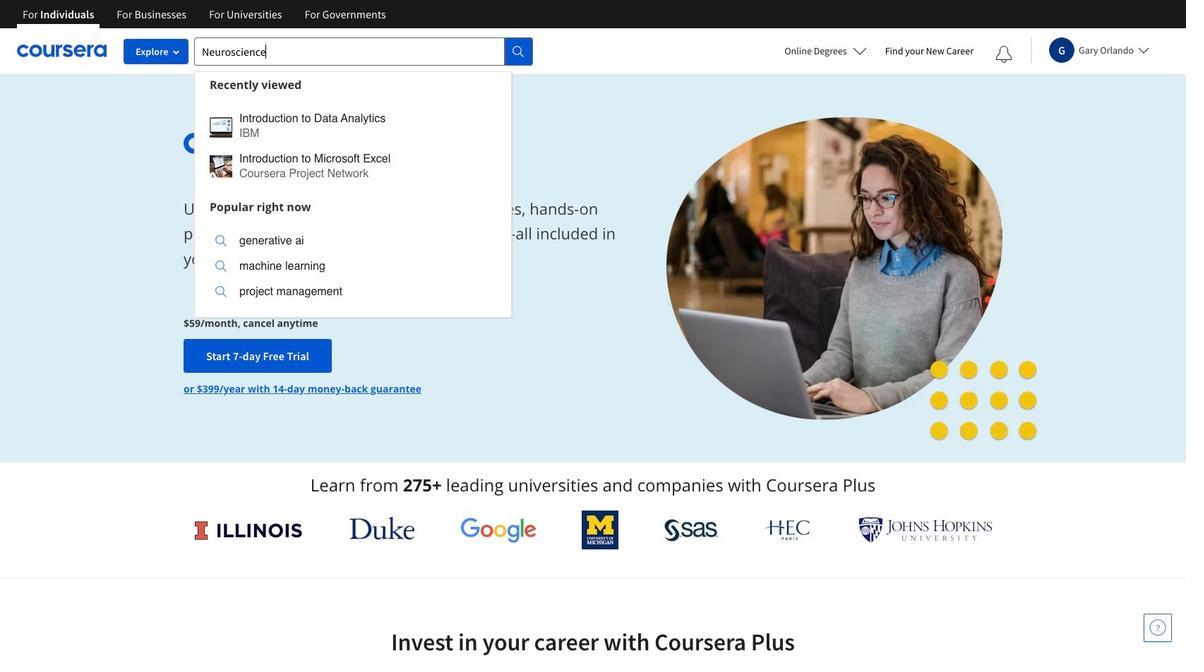 Task type: describe. For each thing, give the bounding box(es) containing it.
What do you want to learn? text field
[[194, 37, 505, 65]]

johns hopkins university image
[[859, 517, 993, 543]]

duke university image
[[349, 517, 415, 540]]

autocomplete results list box
[[194, 71, 512, 318]]

university of michigan image
[[582, 511, 619, 550]]

2 list box from the top
[[195, 219, 511, 317]]

university of illinois at urbana-champaign image
[[194, 519, 304, 541]]



Task type: locate. For each thing, give the bounding box(es) containing it.
google image
[[460, 517, 537, 543]]

banner navigation
[[11, 0, 397, 28]]

suggestion image image
[[210, 115, 232, 137], [210, 155, 232, 178], [215, 235, 227, 247], [215, 261, 227, 272], [215, 286, 227, 297]]

1 list box from the top
[[195, 97, 511, 194]]

coursera plus image
[[184, 133, 399, 154]]

hec paris image
[[764, 516, 813, 545]]

help center image
[[1150, 620, 1167, 637]]

coursera image
[[17, 40, 107, 62]]

list box
[[195, 97, 511, 194], [195, 219, 511, 317]]

sas image
[[665, 519, 718, 541]]

None search field
[[194, 37, 533, 318]]

0 vertical spatial list box
[[195, 97, 511, 194]]

1 vertical spatial list box
[[195, 219, 511, 317]]



Task type: vqa. For each thing, say whether or not it's contained in the screenshot.
Learning
no



